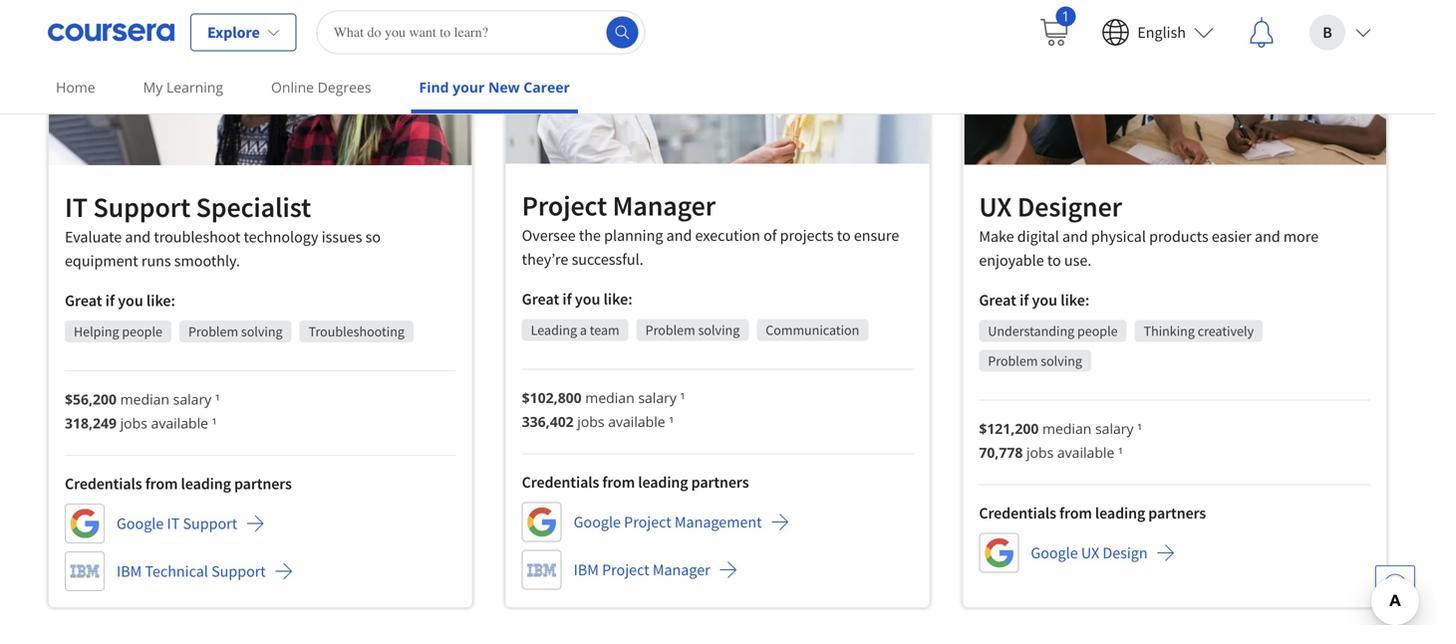 Task type: locate. For each thing, give the bounding box(es) containing it.
salary for make
[[1095, 419, 1134, 438]]

1 horizontal spatial available
[[608, 413, 665, 432]]

solving left communication
[[698, 321, 740, 339]]

0 horizontal spatial jobs
[[120, 414, 147, 433]]

70,778
[[979, 443, 1023, 462]]

credentials from leading partners
[[522, 473, 749, 493], [65, 474, 292, 494], [979, 504, 1206, 523]]

and
[[666, 226, 692, 246], [1062, 226, 1088, 246], [1255, 226, 1280, 246], [125, 227, 151, 247]]

1 vertical spatial to
[[1047, 250, 1061, 270]]

english button
[[1086, 0, 1230, 64]]

google it support link
[[65, 504, 265, 544]]

leading
[[531, 321, 577, 339]]

0 horizontal spatial credentials from leading partners
[[65, 474, 292, 494]]

1 horizontal spatial people
[[1077, 322, 1118, 340]]

manager down google project management at the bottom
[[653, 561, 710, 581]]

0 horizontal spatial credentials
[[65, 474, 142, 494]]

explore
[[207, 22, 260, 42]]

0 horizontal spatial problem
[[188, 323, 238, 341]]

available inside $102,800 median salary ¹ 336,402 jobs available ¹
[[608, 413, 665, 432]]

2 horizontal spatial from
[[1059, 504, 1092, 523]]

helping people
[[74, 323, 162, 341]]

like:
[[603, 290, 632, 309], [1061, 290, 1090, 310], [146, 291, 175, 311]]

2 horizontal spatial leading
[[1095, 504, 1145, 523]]

0 horizontal spatial if
[[105, 291, 115, 311]]

0 vertical spatial manager
[[613, 188, 716, 223]]

ux up make
[[979, 189, 1012, 224]]

0 vertical spatial ux
[[979, 189, 1012, 224]]

0 vertical spatial project
[[522, 188, 607, 223]]

0 horizontal spatial available
[[151, 414, 208, 433]]

0 horizontal spatial great if you like:
[[65, 291, 175, 311]]

$102,800 median salary ¹ 336,402 jobs available ¹
[[522, 389, 685, 432]]

2 horizontal spatial partners
[[1148, 504, 1206, 523]]

1 horizontal spatial google
[[574, 513, 621, 533]]

median
[[585, 389, 634, 408], [120, 390, 169, 409], [1042, 419, 1092, 438]]

What do you want to learn? text field
[[317, 10, 645, 54]]

from up the google ux design "link"
[[1059, 504, 1092, 523]]

understanding people
[[988, 322, 1118, 340]]

b button
[[1294, 0, 1387, 64]]

0 horizontal spatial you
[[118, 291, 143, 311]]

thinking creatively
[[1144, 322, 1254, 340]]

2 horizontal spatial if
[[1020, 290, 1029, 310]]

great if you like: up helping people
[[65, 291, 175, 311]]

problem
[[645, 321, 695, 339], [188, 323, 238, 341], [988, 352, 1038, 370]]

median inside the '$121,200 median salary ¹ 70,778 jobs available ¹'
[[1042, 419, 1092, 438]]

solving
[[698, 321, 740, 339], [241, 323, 283, 341], [1041, 352, 1082, 370]]

leading for oversee
[[638, 473, 688, 493]]

ibm project manager
[[574, 561, 710, 581]]

0 horizontal spatial from
[[145, 474, 178, 494]]

1 horizontal spatial to
[[1047, 250, 1061, 270]]

physical
[[1091, 226, 1146, 246]]

it up evaluate
[[65, 190, 88, 224]]

available right 318,249 in the left of the page
[[151, 414, 208, 433]]

2 people from the left
[[122, 323, 162, 341]]

to left ensure
[[837, 226, 851, 246]]

thinking
[[1144, 322, 1195, 340]]

google for specialist
[[117, 514, 164, 534]]

2 horizontal spatial google
[[1031, 543, 1078, 563]]

credentials down 336,402
[[522, 473, 599, 493]]

1 horizontal spatial from
[[602, 473, 635, 493]]

if up 'leading a team' on the bottom left of the page
[[562, 290, 572, 309]]

1 horizontal spatial solving
[[698, 321, 740, 339]]

great up leading
[[522, 290, 559, 309]]

problem down smoothly.
[[188, 323, 238, 341]]

2 vertical spatial project
[[602, 561, 649, 581]]

0 horizontal spatial problem solving
[[188, 323, 283, 341]]

median for specialist
[[120, 390, 169, 409]]

median for make
[[1042, 419, 1092, 438]]

designer
[[1017, 189, 1122, 224]]

solving left troubleshooting
[[241, 323, 283, 341]]

0 horizontal spatial solving
[[241, 323, 283, 341]]

$102,800
[[522, 389, 582, 408]]

1 vertical spatial ux
[[1081, 543, 1099, 563]]

0 vertical spatial it
[[65, 190, 88, 224]]

google inside "link"
[[1031, 543, 1078, 563]]

0 horizontal spatial ibm
[[117, 562, 142, 582]]

0 horizontal spatial google
[[117, 514, 164, 534]]

leading a team
[[531, 321, 619, 339]]

like: down runs
[[146, 291, 175, 311]]

salary inside $102,800 median salary ¹ 336,402 jobs available ¹
[[638, 389, 677, 408]]

0 vertical spatial to
[[837, 226, 851, 246]]

2 horizontal spatial credentials
[[979, 504, 1056, 523]]

¹
[[680, 389, 685, 408], [215, 390, 220, 409], [669, 413, 674, 432], [212, 414, 217, 433], [1137, 419, 1142, 438], [1118, 443, 1123, 462]]

problem solving right team at the left bottom of the page
[[645, 321, 740, 339]]

2 horizontal spatial median
[[1042, 419, 1092, 438]]

median right the $56,200
[[120, 390, 169, 409]]

problem for manager
[[645, 321, 695, 339]]

2 horizontal spatial like:
[[1061, 290, 1090, 310]]

like: up team at the left bottom of the page
[[603, 290, 632, 309]]

project manager image
[[506, 0, 929, 164]]

support up runs
[[93, 190, 190, 224]]

salary inside $56,200 median salary ¹ 318,249 jobs available ¹
[[173, 390, 211, 409]]

it support specialist image
[[49, 0, 472, 165]]

1 horizontal spatial if
[[562, 290, 572, 309]]

available right '70,778'
[[1057, 443, 1114, 462]]

great up helping
[[65, 291, 102, 311]]

available inside the '$121,200 median salary ¹ 70,778 jobs available ¹'
[[1057, 443, 1114, 462]]

1 vertical spatial support
[[183, 514, 237, 534]]

if up helping people
[[105, 291, 115, 311]]

0 horizontal spatial like:
[[146, 291, 175, 311]]

solving down understanding people
[[1041, 352, 1082, 370]]

google
[[574, 513, 621, 533], [117, 514, 164, 534], [1031, 543, 1078, 563]]

more
[[1283, 226, 1319, 246]]

problem solving down understanding
[[988, 352, 1082, 370]]

help center image
[[1383, 574, 1407, 598]]

it
[[65, 190, 88, 224], [167, 514, 180, 534]]

available right 336,402
[[608, 413, 665, 432]]

great for ux
[[979, 290, 1016, 310]]

great if you like: up understanding
[[979, 290, 1090, 310]]

technical
[[145, 562, 208, 582]]

people right helping
[[122, 323, 162, 341]]

support
[[93, 190, 190, 224], [183, 514, 237, 534], [211, 562, 266, 582]]

leading up 'google it support'
[[181, 474, 231, 494]]

available inside $56,200 median salary ¹ 318,249 jobs available ¹
[[151, 414, 208, 433]]

None search field
[[317, 10, 645, 54]]

leading for specialist
[[181, 474, 231, 494]]

troubleshoot
[[154, 227, 240, 247]]

median right $121,200
[[1042, 419, 1092, 438]]

jobs right '70,778'
[[1026, 443, 1054, 462]]

great if you like: for specialist
[[65, 291, 175, 311]]

to
[[837, 226, 851, 246], [1047, 250, 1061, 270]]

and right the planning
[[666, 226, 692, 246]]

1 vertical spatial project
[[624, 513, 671, 533]]

shopping cart: 1 item element
[[1038, 6, 1076, 48]]

ux left design
[[1081, 543, 1099, 563]]

1 horizontal spatial you
[[575, 290, 600, 309]]

from
[[602, 473, 635, 493], [145, 474, 178, 494], [1059, 504, 1092, 523]]

if for specialist
[[105, 291, 115, 311]]

ibm for specialist
[[117, 562, 142, 582]]

communication
[[766, 321, 859, 339]]

1 horizontal spatial ux
[[1081, 543, 1099, 563]]

credentials
[[522, 473, 599, 493], [65, 474, 142, 494], [979, 504, 1056, 523]]

google up technical
[[117, 514, 164, 534]]

0 vertical spatial support
[[93, 190, 190, 224]]

0 horizontal spatial ux
[[979, 189, 1012, 224]]

partners for ux designer
[[1148, 504, 1206, 523]]

2 vertical spatial support
[[211, 562, 266, 582]]

1 people from the left
[[1077, 322, 1118, 340]]

ux inside the google ux design "link"
[[1081, 543, 1099, 563]]

0 horizontal spatial partners
[[234, 474, 292, 494]]

1 horizontal spatial partners
[[691, 473, 749, 493]]

support for it
[[183, 514, 237, 534]]

jobs
[[577, 413, 604, 432], [120, 414, 147, 433], [1026, 443, 1054, 462]]

1 horizontal spatial great
[[522, 290, 559, 309]]

they're
[[522, 250, 568, 270]]

degrees
[[318, 78, 371, 97]]

coursera image
[[48, 16, 174, 48]]

home link
[[48, 65, 103, 110]]

336,402
[[522, 413, 574, 432]]

great if you like: for make
[[979, 290, 1090, 310]]

if for oversee
[[562, 290, 572, 309]]

if up understanding
[[1020, 290, 1029, 310]]

you for make
[[1032, 290, 1057, 310]]

credentials for specialist
[[65, 474, 142, 494]]

great if you like:
[[522, 290, 632, 309], [979, 290, 1090, 310], [65, 291, 175, 311]]

support right technical
[[211, 562, 266, 582]]

from for make
[[1059, 504, 1092, 523]]

project up the oversee
[[522, 188, 607, 223]]

2 horizontal spatial you
[[1032, 290, 1057, 310]]

online degrees
[[271, 78, 371, 97]]

solving for project manager
[[698, 321, 740, 339]]

1 horizontal spatial problem
[[645, 321, 695, 339]]

1 link
[[1022, 0, 1086, 64]]

and up runs
[[125, 227, 151, 247]]

google left design
[[1031, 543, 1078, 563]]

jobs inside $102,800 median salary ¹ 336,402 jobs available ¹
[[577, 413, 604, 432]]

problem solving for manager
[[645, 321, 740, 339]]

ibm
[[574, 561, 599, 581], [117, 562, 142, 582]]

project up ibm project manager
[[624, 513, 671, 533]]

design
[[1103, 543, 1148, 563]]

2 horizontal spatial great if you like:
[[979, 290, 1090, 310]]

you up understanding people
[[1032, 290, 1057, 310]]

google project management link
[[522, 503, 790, 543]]

0 horizontal spatial salary
[[173, 390, 211, 409]]

a
[[580, 321, 587, 339]]

great for project
[[522, 290, 559, 309]]

available for oversee
[[608, 413, 665, 432]]

salary
[[638, 389, 677, 408], [173, 390, 211, 409], [1095, 419, 1134, 438]]

1 horizontal spatial great if you like:
[[522, 290, 632, 309]]

you up a
[[575, 290, 600, 309]]

people right understanding
[[1077, 322, 1118, 340]]

ibm inside the ibm technical support link
[[117, 562, 142, 582]]

great down enjoyable at the right top
[[979, 290, 1016, 310]]

from up google project management link in the bottom of the page
[[602, 473, 635, 493]]

manager inside project manager oversee the planning and execution of projects to ensure they're successful.
[[613, 188, 716, 223]]

credentials from leading partners up google ux design
[[979, 504, 1206, 523]]

0 horizontal spatial median
[[120, 390, 169, 409]]

jobs inside $56,200 median salary ¹ 318,249 jobs available ¹
[[120, 414, 147, 433]]

like: up understanding people
[[1061, 290, 1090, 310]]

salary for oversee
[[638, 389, 677, 408]]

from for specialist
[[145, 474, 178, 494]]

credentials from leading partners up google project management link in the bottom of the page
[[522, 473, 749, 493]]

problem solving down smoothly.
[[188, 323, 283, 341]]

problem down understanding
[[988, 352, 1038, 370]]

like: for make
[[1061, 290, 1090, 310]]

my learning
[[143, 78, 223, 97]]

google up the ibm project manager link
[[574, 513, 621, 533]]

to left use.
[[1047, 250, 1061, 270]]

oversee
[[522, 226, 576, 246]]

partners for project manager
[[691, 473, 749, 493]]

ux
[[979, 189, 1012, 224], [1081, 543, 1099, 563]]

and inside it support specialist evaluate and troubleshoot technology issues so equipment runs smoothly.
[[125, 227, 151, 247]]

median right $102,800
[[585, 389, 634, 408]]

1
[[1062, 6, 1070, 25]]

1 horizontal spatial salary
[[638, 389, 677, 408]]

jobs right 336,402
[[577, 413, 604, 432]]

available
[[608, 413, 665, 432], [151, 414, 208, 433], [1057, 443, 1114, 462]]

1 horizontal spatial problem solving
[[645, 321, 740, 339]]

products
[[1149, 226, 1209, 246]]

0 horizontal spatial people
[[122, 323, 162, 341]]

median inside $102,800 median salary ¹ 336,402 jobs available ¹
[[585, 389, 634, 408]]

median inside $56,200 median salary ¹ 318,249 jobs available ¹
[[120, 390, 169, 409]]

1 horizontal spatial ibm
[[574, 561, 599, 581]]

2 horizontal spatial solving
[[1041, 352, 1082, 370]]

2 horizontal spatial credentials from leading partners
[[979, 504, 1206, 523]]

great if you like: up 'leading a team' on the bottom left of the page
[[522, 290, 632, 309]]

problem solving
[[645, 321, 740, 339], [188, 323, 283, 341], [988, 352, 1082, 370]]

1 horizontal spatial credentials from leading partners
[[522, 473, 749, 493]]

1 vertical spatial it
[[167, 514, 180, 534]]

jobs inside the '$121,200 median salary ¹ 70,778 jobs available ¹'
[[1026, 443, 1054, 462]]

you for oversee
[[575, 290, 600, 309]]

problem right team at the left bottom of the page
[[645, 321, 695, 339]]

ibm technical support
[[117, 562, 266, 582]]

project
[[522, 188, 607, 223], [624, 513, 671, 533], [602, 561, 649, 581]]

1 horizontal spatial jobs
[[577, 413, 604, 432]]

jobs for specialist
[[120, 414, 147, 433]]

2 horizontal spatial available
[[1057, 443, 1114, 462]]

salary for specialist
[[173, 390, 211, 409]]

ibm inside the ibm project manager link
[[574, 561, 599, 581]]

issues
[[322, 227, 362, 247]]

1 horizontal spatial like:
[[603, 290, 632, 309]]

salary inside the '$121,200 median salary ¹ 70,778 jobs available ¹'
[[1095, 419, 1134, 438]]

credentials from leading partners up 'google it support'
[[65, 474, 292, 494]]

0 horizontal spatial to
[[837, 226, 851, 246]]

leading up design
[[1095, 504, 1145, 523]]

jobs right 318,249 in the left of the page
[[120, 414, 147, 433]]

leading up google project management at the bottom
[[638, 473, 688, 493]]

1 horizontal spatial leading
[[638, 473, 688, 493]]

0 horizontal spatial great
[[65, 291, 102, 311]]

credentials down '70,778'
[[979, 504, 1056, 523]]

manager up the planning
[[613, 188, 716, 223]]

helping
[[74, 323, 119, 341]]

of
[[763, 226, 777, 246]]

0 horizontal spatial it
[[65, 190, 88, 224]]

people for support
[[122, 323, 162, 341]]

it up technical
[[167, 514, 180, 534]]

0 horizontal spatial leading
[[181, 474, 231, 494]]

like: for specialist
[[146, 291, 175, 311]]

2 horizontal spatial salary
[[1095, 419, 1134, 438]]

partners for it support specialist
[[234, 474, 292, 494]]

1 horizontal spatial credentials
[[522, 473, 599, 493]]

1 horizontal spatial median
[[585, 389, 634, 408]]

creatively
[[1198, 322, 1254, 340]]

you up helping people
[[118, 291, 143, 311]]

ibm down google project management link in the bottom of the page
[[574, 561, 599, 581]]

credentials down 318,249 in the left of the page
[[65, 474, 142, 494]]

support up ibm technical support
[[183, 514, 237, 534]]

from for oversee
[[602, 473, 635, 493]]

google ux design link
[[979, 533, 1176, 573]]

from up google it support link
[[145, 474, 178, 494]]

if
[[562, 290, 572, 309], [1020, 290, 1029, 310], [105, 291, 115, 311]]

2 horizontal spatial jobs
[[1026, 443, 1054, 462]]

manager
[[613, 188, 716, 223], [653, 561, 710, 581]]

2 horizontal spatial great
[[979, 290, 1016, 310]]

project down google project management link in the bottom of the page
[[602, 561, 649, 581]]

great for it
[[65, 291, 102, 311]]

ibm left technical
[[117, 562, 142, 582]]

use.
[[1064, 250, 1091, 270]]



Task type: vqa. For each thing, say whether or not it's contained in the screenshot.
available related to Specialist
yes



Task type: describe. For each thing, give the bounding box(es) containing it.
my learning link
[[135, 65, 231, 110]]

home
[[56, 78, 95, 97]]

troubleshooting
[[309, 323, 405, 341]]

career
[[523, 78, 570, 97]]

ensure
[[854, 226, 899, 246]]

jobs for make
[[1026, 443, 1054, 462]]

1 vertical spatial manager
[[653, 561, 710, 581]]

google project management
[[574, 513, 762, 533]]

specialist
[[196, 190, 311, 224]]

online
[[271, 78, 314, 97]]

project for ibm
[[602, 561, 649, 581]]

credentials from leading partners for specialist
[[65, 474, 292, 494]]

find your new career
[[419, 78, 570, 97]]

it inside it support specialist evaluate and troubleshoot technology issues so equipment runs smoothly.
[[65, 190, 88, 224]]

project manager oversee the planning and execution of projects to ensure they're successful.
[[522, 188, 899, 270]]

learning
[[166, 78, 223, 97]]

google it support
[[117, 514, 237, 534]]

credentials from leading partners for oversee
[[522, 473, 749, 493]]

your
[[453, 78, 485, 97]]

team
[[590, 321, 619, 339]]

english
[[1137, 22, 1186, 42]]

b
[[1323, 22, 1332, 42]]

runs
[[141, 251, 171, 271]]

google for oversee
[[574, 513, 621, 533]]

to inside the ux designer make digital and physical products easier and more enjoyable to use.
[[1047, 250, 1061, 270]]

google ux design
[[1031, 543, 1148, 563]]

ux designer make digital and physical products easier and more enjoyable to use.
[[979, 189, 1319, 270]]

find
[[419, 78, 449, 97]]

projects
[[780, 226, 834, 246]]

explore button
[[190, 13, 297, 51]]

technology
[[244, 227, 318, 247]]

problem solving for support
[[188, 323, 283, 341]]

$56,200
[[65, 390, 117, 409]]

evaluate
[[65, 227, 122, 247]]

project for google
[[624, 513, 671, 533]]

enjoyable
[[979, 250, 1044, 270]]

digital
[[1017, 226, 1059, 246]]

so
[[365, 227, 381, 247]]

credentials for make
[[979, 504, 1056, 523]]

available for specialist
[[151, 414, 208, 433]]

ibm technical support link
[[65, 552, 294, 592]]

great if you like: for oversee
[[522, 290, 632, 309]]

understanding
[[988, 322, 1074, 340]]

successful.
[[572, 250, 643, 270]]

available for make
[[1057, 443, 1114, 462]]

it support specialist evaluate and troubleshoot technology issues so equipment runs smoothly.
[[65, 190, 381, 271]]

google for make
[[1031, 543, 1078, 563]]

make
[[979, 226, 1014, 246]]

$121,200 median salary ¹ 70,778 jobs available ¹
[[979, 419, 1142, 462]]

2 horizontal spatial problem
[[988, 352, 1038, 370]]

support for technical
[[211, 562, 266, 582]]

solving for it support specialist
[[241, 323, 283, 341]]

jobs for oversee
[[577, 413, 604, 432]]

to inside project manager oversee the planning and execution of projects to ensure they're successful.
[[837, 226, 851, 246]]

my
[[143, 78, 163, 97]]

like: for oversee
[[603, 290, 632, 309]]

$56,200 median salary ¹ 318,249 jobs available ¹
[[65, 390, 220, 433]]

smoothly.
[[174, 251, 240, 271]]

credentials from leading partners for make
[[979, 504, 1206, 523]]

credentials for oversee
[[522, 473, 599, 493]]

problem for support
[[188, 323, 238, 341]]

find your new career link
[[411, 65, 578, 114]]

the
[[579, 226, 601, 246]]

people for designer
[[1077, 322, 1118, 340]]

and inside project manager oversee the planning and execution of projects to ensure they're successful.
[[666, 226, 692, 246]]

ux designer image
[[963, 0, 1386, 165]]

if for make
[[1020, 290, 1029, 310]]

$121,200
[[979, 419, 1039, 438]]

2 horizontal spatial problem solving
[[988, 352, 1082, 370]]

equipment
[[65, 251, 138, 271]]

online degrees link
[[263, 65, 379, 110]]

median for oversee
[[585, 389, 634, 408]]

project inside project manager oversee the planning and execution of projects to ensure they're successful.
[[522, 188, 607, 223]]

ibm project manager link
[[522, 551, 738, 590]]

planning
[[604, 226, 663, 246]]

1 horizontal spatial it
[[167, 514, 180, 534]]

and left more on the right top
[[1255, 226, 1280, 246]]

new
[[488, 78, 520, 97]]

easier
[[1212, 226, 1251, 246]]

ux inside the ux designer make digital and physical products easier and more enjoyable to use.
[[979, 189, 1012, 224]]

318,249
[[65, 414, 117, 433]]

you for specialist
[[118, 291, 143, 311]]

support inside it support specialist evaluate and troubleshoot technology issues so equipment runs smoothly.
[[93, 190, 190, 224]]

execution
[[695, 226, 760, 246]]

management
[[675, 513, 762, 533]]

leading for make
[[1095, 504, 1145, 523]]

and up use.
[[1062, 226, 1088, 246]]

ibm for oversee
[[574, 561, 599, 581]]



